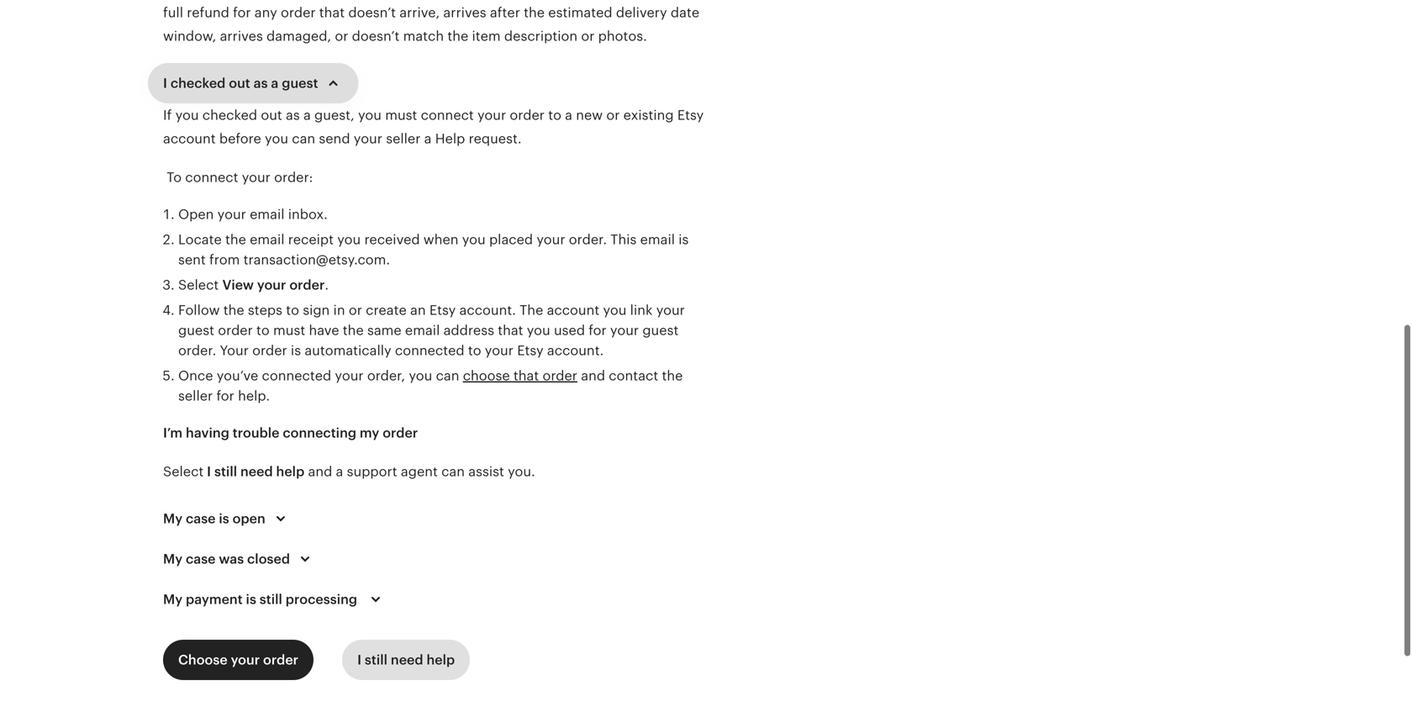 Task type: describe. For each thing, give the bounding box(es) containing it.
select for select i still need help and a support agent can assist you.
[[163, 464, 204, 479]]

my case is open
[[163, 511, 265, 526]]

email right this
[[640, 232, 675, 247]]

to down steps
[[256, 323, 270, 338]]

having
[[186, 425, 229, 441]]

0 horizontal spatial guest
[[178, 323, 214, 338]]

automatically
[[305, 343, 391, 358]]

select view your order .
[[178, 277, 329, 293]]

that inside follow the steps to sign in or create an etsy account. the account you link your guest order to must have the same email address that you used for your guest order. your order is automatically connected to your etsy account.
[[498, 323, 523, 338]]

link
[[630, 303, 653, 318]]

connect for must
[[421, 108, 474, 123]]

if you checked out as a guest, you
[[163, 108, 385, 123]]

send
[[319, 131, 350, 146]]

to
[[167, 170, 182, 185]]

choose
[[463, 368, 510, 383]]

have
[[309, 323, 339, 338]]

new
[[576, 108, 603, 123]]

must connect your order to a new or existing etsy account before you can send your seller a help request.
[[163, 108, 704, 146]]

must inside follow the steps to sign in or create an etsy account. the account you link your guest order to must have the same email address that you used for your guest order. your order is automatically connected to your etsy account.
[[273, 323, 305, 338]]

support
[[347, 464, 397, 479]]

2 vertical spatial etsy
[[517, 343, 544, 358]]

steps
[[248, 303, 282, 318]]

email down open your email inbox.
[[250, 232, 285, 247]]

if
[[163, 108, 172, 123]]

your right 'open'
[[217, 207, 246, 222]]

received
[[364, 232, 420, 247]]

and inside and contact the seller for help.
[[581, 368, 605, 383]]

i checked out as a guest
[[163, 76, 318, 91]]

for inside follow the steps to sign in or create an etsy account. the account you link your guest order to must have the same email address that you used for your guest order. your order is automatically connected to your etsy account.
[[589, 323, 607, 338]]

view
[[222, 277, 254, 293]]

your up steps
[[257, 277, 286, 293]]

before
[[219, 131, 261, 146]]

1 vertical spatial and
[[308, 464, 332, 479]]

help.
[[238, 388, 270, 404]]

your inside locate the email receipt you received when you placed your order. this email is sent from transaction@etsy.com.
[[537, 232, 565, 247]]

is left open
[[219, 511, 229, 526]]

case for was
[[186, 551, 216, 567]]

and contact the seller for help.
[[178, 368, 683, 404]]

must inside must connect your order to a new or existing etsy account before you can send your seller a help request.
[[385, 108, 417, 123]]

in
[[333, 303, 345, 318]]

placed
[[489, 232, 533, 247]]

your up request.
[[478, 108, 506, 123]]

payment
[[186, 592, 243, 607]]

closed
[[247, 551, 290, 567]]

1 vertical spatial can
[[436, 368, 459, 383]]

existing
[[623, 108, 674, 123]]

your down automatically
[[335, 368, 364, 383]]

email left inbox.
[[250, 207, 285, 222]]

inbox.
[[288, 207, 328, 222]]

receipt
[[288, 232, 334, 247]]

a left support
[[336, 464, 343, 479]]

1 horizontal spatial out
[[261, 108, 282, 123]]

the inside locate the email receipt you received when you placed your order. this email is sent from transaction@etsy.com.
[[225, 232, 246, 247]]

open
[[233, 511, 265, 526]]

can inside must connect your order to a new or existing etsy account before you can send your seller a help request.
[[292, 131, 315, 146]]

open
[[178, 207, 214, 222]]

follow
[[178, 303, 220, 318]]

order:
[[274, 170, 313, 185]]

i still need help link
[[342, 640, 470, 680]]

once
[[178, 368, 213, 383]]

0 horizontal spatial help
[[276, 464, 305, 479]]

create
[[366, 303, 407, 318]]

sent
[[178, 252, 206, 267]]

1 horizontal spatial need
[[391, 652, 423, 668]]

order up your
[[218, 323, 253, 338]]

help
[[435, 131, 465, 146]]

i still need help
[[357, 652, 455, 668]]

0 vertical spatial still
[[214, 464, 237, 479]]

your right link at the left of the page
[[656, 303, 685, 318]]

once you've connected your order, you can choose that order
[[178, 368, 578, 383]]

locate the email receipt you received when you placed your order. this email is sent from transaction@etsy.com.
[[178, 232, 689, 267]]

order down my payment is still processing dropdown button
[[263, 652, 299, 668]]

order down used
[[543, 368, 578, 383]]

guest inside 'dropdown button'
[[282, 76, 318, 91]]

i'm having trouble connecting my order
[[163, 425, 418, 441]]

is right payment
[[246, 592, 256, 607]]

you right guest,
[[358, 108, 382, 123]]

from
[[209, 252, 240, 267]]

you right when
[[462, 232, 486, 247]]

case for is
[[186, 511, 216, 526]]

my case was closed button
[[148, 539, 330, 579]]

email inside follow the steps to sign in or create an etsy account. the account you link your guest order to must have the same email address that you used for your guest order. your order is automatically connected to your etsy account.
[[405, 323, 440, 338]]

was
[[219, 551, 244, 567]]

your right 'send'
[[354, 131, 382, 146]]

choose that order link
[[463, 368, 578, 383]]

guest,
[[314, 108, 355, 123]]

order inside must connect your order to a new or existing etsy account before you can send your seller a help request.
[[510, 108, 545, 123]]

an
[[410, 303, 426, 318]]

order up sign
[[289, 277, 325, 293]]

etsy for existing
[[677, 108, 704, 123]]

same
[[367, 323, 402, 338]]

choose your order
[[178, 652, 299, 668]]

when
[[424, 232, 459, 247]]

connecting
[[283, 425, 356, 441]]

a inside 'dropdown button'
[[271, 76, 279, 91]]



Task type: locate. For each thing, give the bounding box(es) containing it.
can
[[292, 131, 315, 146], [436, 368, 459, 383], [441, 464, 465, 479]]

0 vertical spatial connect
[[421, 108, 474, 123]]

request.
[[469, 131, 522, 146]]

trouble
[[233, 425, 280, 441]]

my
[[163, 511, 183, 526], [163, 551, 183, 567], [163, 592, 183, 607]]

follow the steps to sign in or create an etsy account. the account you link your guest order to must have the same email address that you used for your guest order. your order is automatically connected to your etsy account.
[[178, 303, 685, 358]]

can left 'choose'
[[436, 368, 459, 383]]

can left 'send'
[[292, 131, 315, 146]]

you've
[[217, 368, 258, 383]]

1 horizontal spatial still
[[260, 592, 282, 607]]

sign
[[303, 303, 330, 318]]

to
[[548, 108, 562, 123], [286, 303, 299, 318], [256, 323, 270, 338], [468, 343, 481, 358]]

0 horizontal spatial connected
[[262, 368, 331, 383]]

or right in
[[349, 303, 362, 318]]

is left automatically
[[291, 343, 301, 358]]

0 vertical spatial connected
[[395, 343, 465, 358]]

0 vertical spatial select
[[178, 277, 219, 293]]

account inside follow the steps to sign in or create an etsy account. the account you link your guest order to must have the same email address that you used for your guest order. your order is automatically connected to your etsy account.
[[547, 303, 600, 318]]

1 horizontal spatial for
[[589, 323, 607, 338]]

you
[[175, 108, 199, 123], [358, 108, 382, 123], [265, 131, 288, 146], [337, 232, 361, 247], [462, 232, 486, 247], [603, 303, 627, 318], [527, 323, 550, 338], [409, 368, 432, 383]]

1 horizontal spatial account.
[[547, 343, 604, 358]]

0 vertical spatial that
[[498, 323, 523, 338]]

1 vertical spatial need
[[391, 652, 423, 668]]

1 horizontal spatial etsy
[[517, 343, 544, 358]]

your up 'choose'
[[485, 343, 514, 358]]

used
[[554, 323, 585, 338]]

account
[[163, 131, 216, 146], [547, 303, 600, 318]]

that right 'choose'
[[514, 368, 539, 383]]

0 horizontal spatial as
[[254, 76, 268, 91]]

guest down the follow
[[178, 323, 214, 338]]

checked
[[171, 76, 226, 91], [202, 108, 257, 123]]

1 vertical spatial order.
[[178, 343, 216, 358]]

processing
[[286, 592, 357, 607]]

my for my case is open
[[163, 511, 183, 526]]

1 vertical spatial still
[[260, 592, 282, 607]]

the inside and contact the seller for help.
[[662, 368, 683, 383]]

or inside must connect your order to a new or existing etsy account before you can send your seller a help request.
[[606, 108, 620, 123]]

1 vertical spatial connected
[[262, 368, 331, 383]]

order,
[[367, 368, 405, 383]]

0 horizontal spatial etsy
[[429, 303, 456, 318]]

1 vertical spatial my
[[163, 551, 183, 567]]

0 horizontal spatial need
[[240, 464, 273, 479]]

you down if you checked out as a guest, you
[[265, 131, 288, 146]]

connect up "help"
[[421, 108, 474, 123]]

order up request.
[[510, 108, 545, 123]]

0 horizontal spatial connect
[[185, 170, 238, 185]]

a left guest,
[[303, 108, 311, 123]]

connect for to
[[185, 170, 238, 185]]

1 vertical spatial as
[[286, 108, 300, 123]]

open your email inbox.
[[178, 207, 328, 222]]

1 vertical spatial that
[[514, 368, 539, 383]]

1 horizontal spatial as
[[286, 108, 300, 123]]

0 vertical spatial my
[[163, 511, 183, 526]]

0 vertical spatial seller
[[386, 131, 421, 146]]

1 vertical spatial seller
[[178, 388, 213, 404]]

connected up help.
[[262, 368, 331, 383]]

choose your order link
[[163, 640, 314, 680]]

1 vertical spatial or
[[349, 303, 362, 318]]

out inside i checked out as a guest 'dropdown button'
[[229, 76, 250, 91]]

to left new
[[548, 108, 562, 123]]

the
[[520, 303, 543, 318]]

2 vertical spatial i
[[357, 652, 362, 668]]

i down processing
[[357, 652, 362, 668]]

for right used
[[589, 323, 607, 338]]

0 horizontal spatial order.
[[178, 343, 216, 358]]

etsy inside must connect your order to a new or existing etsy account before you can send your seller a help request.
[[677, 108, 704, 123]]

a
[[271, 76, 279, 91], [303, 108, 311, 123], [565, 108, 573, 123], [424, 131, 432, 146], [336, 464, 343, 479]]

i for i still need help
[[357, 652, 362, 668]]

that
[[498, 323, 523, 338], [514, 368, 539, 383]]

0 horizontal spatial must
[[273, 323, 305, 338]]

0 vertical spatial for
[[589, 323, 607, 338]]

1 horizontal spatial guest
[[282, 76, 318, 91]]

seller left "help"
[[386, 131, 421, 146]]

case up my case was closed
[[186, 511, 216, 526]]

case inside my case was closed dropdown button
[[186, 551, 216, 567]]

the right contact
[[662, 368, 683, 383]]

2 horizontal spatial guest
[[643, 323, 679, 338]]

order. up once
[[178, 343, 216, 358]]

0 vertical spatial out
[[229, 76, 250, 91]]

checked inside 'dropdown button'
[[171, 76, 226, 91]]

1 horizontal spatial connect
[[421, 108, 474, 123]]

my for my payment is still processing
[[163, 592, 183, 607]]

out down i checked out as a guest 'dropdown button'
[[261, 108, 282, 123]]

i up if
[[163, 76, 167, 91]]

connect right to
[[185, 170, 238, 185]]

your right placed
[[537, 232, 565, 247]]

your
[[478, 108, 506, 123], [354, 131, 382, 146], [242, 170, 271, 185], [217, 207, 246, 222], [537, 232, 565, 247], [257, 277, 286, 293], [656, 303, 685, 318], [610, 323, 639, 338], [485, 343, 514, 358], [335, 368, 364, 383], [231, 652, 260, 668]]

address
[[444, 323, 494, 338]]

etsy right an
[[429, 303, 456, 318]]

assist
[[468, 464, 504, 479]]

select for select view your order .
[[178, 277, 219, 293]]

2 vertical spatial my
[[163, 592, 183, 607]]

etsy right existing
[[677, 108, 704, 123]]

your
[[220, 343, 249, 358]]

is inside locate the email receipt you received when you placed your order. this email is sent from transaction@etsy.com.
[[679, 232, 689, 247]]

2 vertical spatial still
[[365, 652, 388, 668]]

your right choose
[[231, 652, 260, 668]]

your down link at the left of the page
[[610, 323, 639, 338]]

the up from
[[225, 232, 246, 247]]

0 vertical spatial checked
[[171, 76, 226, 91]]

account. down used
[[547, 343, 604, 358]]

0 horizontal spatial seller
[[178, 388, 213, 404]]

seller down once
[[178, 388, 213, 404]]

connected inside follow the steps to sign in or create an etsy account. the account you link your guest order to must have the same email address that you used for your guest order. your order is automatically connected to your etsy account.
[[395, 343, 465, 358]]

a up if you checked out as a guest, you
[[271, 76, 279, 91]]

seller
[[386, 131, 421, 146], [178, 388, 213, 404]]

order right your
[[252, 343, 287, 358]]

1 vertical spatial account
[[547, 303, 600, 318]]

connected
[[395, 343, 465, 358], [262, 368, 331, 383]]

connected up and contact the seller for help.
[[395, 343, 465, 358]]

this
[[611, 232, 637, 247]]

must
[[385, 108, 417, 123], [273, 323, 305, 338]]

you right order,
[[409, 368, 432, 383]]

checked up before
[[202, 108, 257, 123]]

a left new
[[565, 108, 573, 123]]

.
[[325, 277, 329, 293]]

checked up if
[[171, 76, 226, 91]]

1 horizontal spatial account
[[547, 303, 600, 318]]

you inside must connect your order to a new or existing etsy account before you can send your seller a help request.
[[265, 131, 288, 146]]

must down steps
[[273, 323, 305, 338]]

order. inside locate the email receipt you received when you placed your order. this email is sent from transaction@etsy.com.
[[569, 232, 607, 247]]

0 vertical spatial or
[[606, 108, 620, 123]]

0 horizontal spatial still
[[214, 464, 237, 479]]

my down my case is open
[[163, 551, 183, 567]]

choose
[[178, 652, 228, 668]]

account. up the "address"
[[459, 303, 516, 318]]

1 horizontal spatial help
[[427, 652, 455, 668]]

1 horizontal spatial i
[[207, 464, 211, 479]]

i down having
[[207, 464, 211, 479]]

3 my from the top
[[163, 592, 183, 607]]

to connect your order:
[[163, 170, 313, 185]]

2 horizontal spatial etsy
[[677, 108, 704, 123]]

1 horizontal spatial must
[[385, 108, 417, 123]]

case inside my case is open dropdown button
[[186, 511, 216, 526]]

account up used
[[547, 303, 600, 318]]

as inside 'dropdown button'
[[254, 76, 268, 91]]

my left payment
[[163, 592, 183, 607]]

as
[[254, 76, 268, 91], [286, 108, 300, 123]]

0 vertical spatial need
[[240, 464, 273, 479]]

or
[[606, 108, 620, 123], [349, 303, 362, 318]]

to left sign
[[286, 303, 299, 318]]

help
[[276, 464, 305, 479], [427, 652, 455, 668]]

i'm
[[163, 425, 183, 441]]

2 horizontal spatial i
[[357, 652, 362, 668]]

guest up if you checked out as a guest, you
[[282, 76, 318, 91]]

the up automatically
[[343, 323, 364, 338]]

for
[[589, 323, 607, 338], [216, 388, 234, 404]]

email down an
[[405, 323, 440, 338]]

order. left this
[[569, 232, 607, 247]]

0 vertical spatial as
[[254, 76, 268, 91]]

you.
[[508, 464, 535, 479]]

0 horizontal spatial or
[[349, 303, 362, 318]]

1 horizontal spatial connected
[[395, 343, 465, 358]]

0 vertical spatial must
[[385, 108, 417, 123]]

1 horizontal spatial and
[[581, 368, 605, 383]]

order.
[[569, 232, 607, 247], [178, 343, 216, 358]]

2 horizontal spatial still
[[365, 652, 388, 668]]

1 vertical spatial out
[[261, 108, 282, 123]]

1 vertical spatial case
[[186, 551, 216, 567]]

order. inside follow the steps to sign in or create an etsy account. the account you link your guest order to must have the same email address that you used for your guest order. your order is automatically connected to your etsy account.
[[178, 343, 216, 358]]

1 horizontal spatial order.
[[569, 232, 607, 247]]

0 horizontal spatial i
[[163, 76, 167, 91]]

out up if you checked out as a guest, you
[[229, 76, 250, 91]]

agent
[[401, 464, 438, 479]]

your up open your email inbox.
[[242, 170, 271, 185]]

1 vertical spatial help
[[427, 652, 455, 668]]

i for i checked out as a guest
[[163, 76, 167, 91]]

transaction@etsy.com.
[[243, 252, 390, 267]]

0 vertical spatial etsy
[[677, 108, 704, 123]]

etsy for an
[[429, 303, 456, 318]]

0 horizontal spatial for
[[216, 388, 234, 404]]

can left assist
[[441, 464, 465, 479]]

contact
[[609, 368, 658, 383]]

account inside must connect your order to a new or existing etsy account before you can send your seller a help request.
[[163, 131, 216, 146]]

0 vertical spatial can
[[292, 131, 315, 146]]

my payment is still processing button
[[148, 579, 401, 620]]

0 horizontal spatial account
[[163, 131, 216, 146]]

must right guest,
[[385, 108, 417, 123]]

email
[[250, 207, 285, 222], [250, 232, 285, 247], [640, 232, 675, 247], [405, 323, 440, 338]]

still inside dropdown button
[[260, 592, 282, 607]]

1 vertical spatial connect
[[185, 170, 238, 185]]

order right 'my'
[[383, 425, 418, 441]]

seller inside and contact the seller for help.
[[178, 388, 213, 404]]

you right if
[[175, 108, 199, 123]]

0 horizontal spatial account.
[[459, 303, 516, 318]]

select up the follow
[[178, 277, 219, 293]]

0 horizontal spatial out
[[229, 76, 250, 91]]

or right new
[[606, 108, 620, 123]]

my case is open button
[[148, 499, 306, 539]]

as up if you checked out as a guest, you
[[254, 76, 268, 91]]

1 my from the top
[[163, 511, 183, 526]]

is right this
[[679, 232, 689, 247]]

to down the "address"
[[468, 343, 481, 358]]

1 vertical spatial select
[[163, 464, 204, 479]]

that down the
[[498, 323, 523, 338]]

seller inside must connect your order to a new or existing etsy account before you can send your seller a help request.
[[386, 131, 421, 146]]

1 horizontal spatial seller
[[386, 131, 421, 146]]

2 case from the top
[[186, 551, 216, 567]]

0 vertical spatial account.
[[459, 303, 516, 318]]

locate
[[178, 232, 222, 247]]

i inside 'dropdown button'
[[163, 76, 167, 91]]

0 vertical spatial account
[[163, 131, 216, 146]]

1 vertical spatial account.
[[547, 343, 604, 358]]

is inside follow the steps to sign in or create an etsy account. the account you link your guest order to must have the same email address that you used for your guest order. your order is automatically connected to your etsy account.
[[291, 343, 301, 358]]

and left contact
[[581, 368, 605, 383]]

to inside must connect your order to a new or existing etsy account before you can send your seller a help request.
[[548, 108, 562, 123]]

select i still need help and a support agent can assist you.
[[163, 464, 535, 479]]

1 vertical spatial for
[[216, 388, 234, 404]]

you up transaction@etsy.com.
[[337, 232, 361, 247]]

0 vertical spatial help
[[276, 464, 305, 479]]

1 vertical spatial i
[[207, 464, 211, 479]]

etsy up the 'choose that order' link
[[517, 343, 544, 358]]

1 vertical spatial etsy
[[429, 303, 456, 318]]

for down you've
[[216, 388, 234, 404]]

out
[[229, 76, 250, 91], [261, 108, 282, 123]]

0 vertical spatial i
[[163, 76, 167, 91]]

guest down link at the left of the page
[[643, 323, 679, 338]]

need
[[240, 464, 273, 479], [391, 652, 423, 668]]

0 vertical spatial case
[[186, 511, 216, 526]]

0 vertical spatial and
[[581, 368, 605, 383]]

and down connecting
[[308, 464, 332, 479]]

1 case from the top
[[186, 511, 216, 526]]

my payment is still processing
[[163, 592, 361, 607]]

you down the
[[527, 323, 550, 338]]

or inside follow the steps to sign in or create an etsy account. the account you link your guest order to must have the same email address that you used for your guest order. your order is automatically connected to your etsy account.
[[349, 303, 362, 318]]

1 horizontal spatial or
[[606, 108, 620, 123]]

my for my case was closed
[[163, 551, 183, 567]]

select down i'm
[[163, 464, 204, 479]]

i
[[163, 76, 167, 91], [207, 464, 211, 479], [357, 652, 362, 668]]

as left guest,
[[286, 108, 300, 123]]

0 horizontal spatial and
[[308, 464, 332, 479]]

connect inside must connect your order to a new or existing etsy account before you can send your seller a help request.
[[421, 108, 474, 123]]

2 my from the top
[[163, 551, 183, 567]]

my
[[360, 425, 379, 441]]

i checked out as a guest button
[[148, 63, 359, 103]]

a left "help"
[[424, 131, 432, 146]]

the
[[225, 232, 246, 247], [223, 303, 244, 318], [343, 323, 364, 338], [662, 368, 683, 383]]

account down if
[[163, 131, 216, 146]]

0 vertical spatial order.
[[569, 232, 607, 247]]

my case was closed
[[163, 551, 290, 567]]

still
[[214, 464, 237, 479], [260, 592, 282, 607], [365, 652, 388, 668]]

for inside and contact the seller for help.
[[216, 388, 234, 404]]

2 vertical spatial can
[[441, 464, 465, 479]]

connect
[[421, 108, 474, 123], [185, 170, 238, 185]]

you left link at the left of the page
[[603, 303, 627, 318]]

my up my case was closed
[[163, 511, 183, 526]]

case left was
[[186, 551, 216, 567]]

and
[[581, 368, 605, 383], [308, 464, 332, 479]]

1 vertical spatial must
[[273, 323, 305, 338]]

select
[[178, 277, 219, 293], [163, 464, 204, 479]]

1 vertical spatial checked
[[202, 108, 257, 123]]

the down view
[[223, 303, 244, 318]]



Task type: vqa. For each thing, say whether or not it's contained in the screenshot.
via
no



